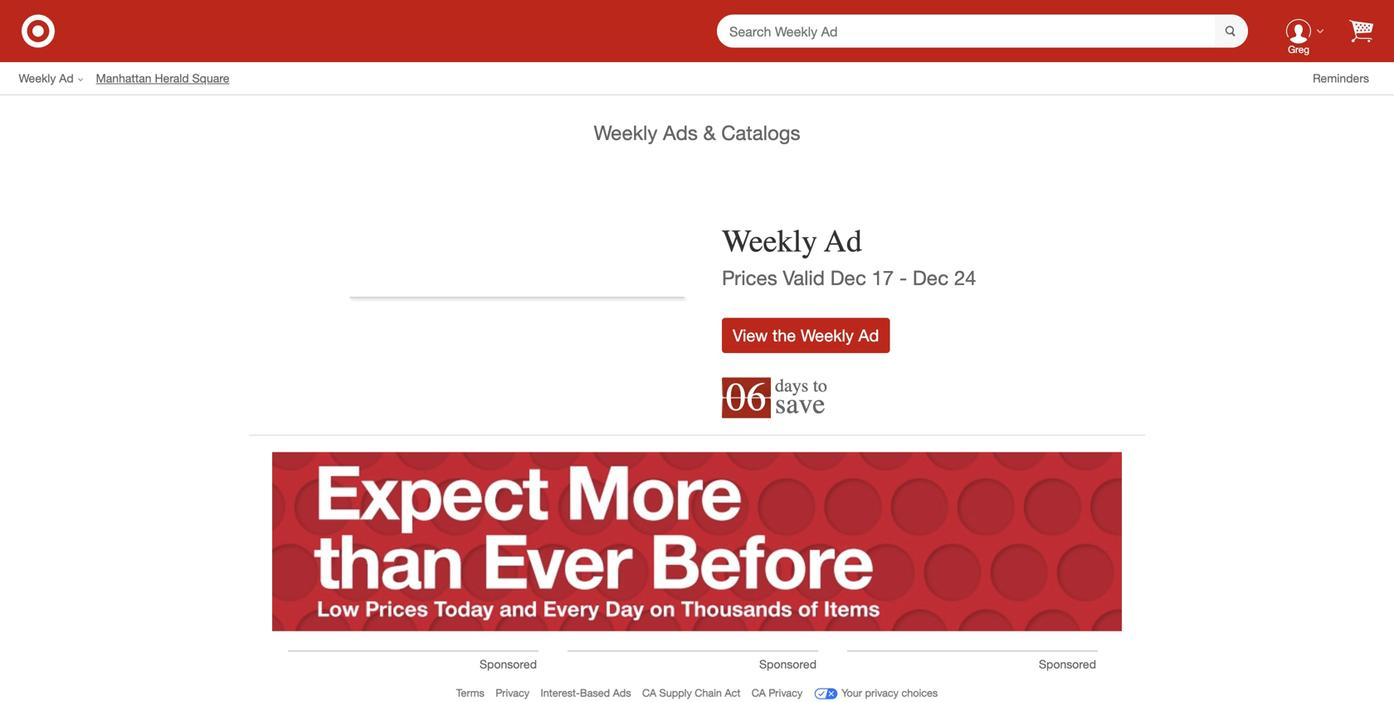 Task type: describe. For each thing, give the bounding box(es) containing it.
view the weekly ad image
[[350, 297, 685, 299]]

privacy link
[[496, 687, 530, 700]]

chain
[[695, 687, 722, 700]]

1 vertical spatial ads
[[613, 687, 631, 700]]

greg
[[1288, 43, 1310, 56]]

ca for ca privacy
[[752, 687, 766, 700]]

manhattan
[[96, 71, 152, 85]]

interest-
[[541, 687, 580, 700]]

0 vertical spatial ads
[[663, 121, 698, 145]]

24
[[954, 266, 976, 290]]

weekly ad
[[19, 71, 74, 85]]

2 dec from the left
[[913, 266, 949, 290]]

your privacy choices
[[842, 687, 938, 700]]

17
[[872, 266, 894, 290]]

weekly ads & catalogs
[[594, 121, 800, 145]]

view the weekly ad
[[733, 326, 879, 346]]

days to save
[[775, 376, 827, 421]]

weekly ad link
[[19, 70, 96, 87]]

greg link
[[1273, 5, 1325, 58]]

to
[[813, 376, 827, 397]]

choices
[[902, 687, 938, 700]]

act
[[725, 687, 741, 700]]

days
[[775, 376, 809, 397]]

ca supply chain act
[[642, 687, 741, 700]]

weekly for weekly ad
[[19, 71, 56, 85]]

manhattan herald square
[[96, 71, 229, 85]]

herald
[[155, 71, 189, 85]]

interest-based ads link
[[541, 687, 631, 700]]

ca privacy link
[[752, 687, 803, 700]]

-
[[900, 266, 907, 290]]

1 sponsored from the left
[[480, 658, 537, 672]]

ca for ca supply chain act
[[642, 687, 657, 700]]



Task type: vqa. For each thing, say whether or not it's contained in the screenshot.
SUPPLY on the left bottom of the page
yes



Task type: locate. For each thing, give the bounding box(es) containing it.
1 horizontal spatial ads
[[663, 121, 698, 145]]

ca privacy
[[752, 687, 803, 700]]

2 horizontal spatial sponsored
[[1039, 658, 1096, 672]]

1 horizontal spatial privacy
[[769, 687, 803, 700]]

ad inside weekly ad prices valid dec 17 - dec 24
[[825, 224, 862, 260]]

weekly ad prices valid dec 17 - dec 24
[[722, 224, 976, 290]]

ads
[[663, 121, 698, 145], [613, 687, 631, 700]]

0 vertical spatial ad
[[59, 71, 74, 85]]

2 privacy from the left
[[769, 687, 803, 700]]

dec right -
[[913, 266, 949, 290]]

view
[[733, 326, 768, 346]]

0 horizontal spatial ads
[[613, 687, 631, 700]]

1 horizontal spatial ca
[[752, 687, 766, 700]]

dec left the 17
[[830, 266, 866, 290]]

privacy
[[496, 687, 530, 700], [769, 687, 803, 700]]

prices
[[722, 266, 777, 290]]

1 privacy from the left
[[496, 687, 530, 700]]

expect more than ever before. low prices today and every day on thousands of items. image
[[272, 453, 1122, 632]]

your
[[842, 687, 862, 700]]

1 dec from the left
[[830, 266, 866, 290]]

weekly inside button
[[801, 326, 854, 346]]

ca
[[642, 687, 657, 700], [752, 687, 766, 700]]

ad for weekly ad prices valid dec 17 - dec 24
[[825, 224, 862, 260]]

0 horizontal spatial ca
[[642, 687, 657, 700]]

sponsored
[[480, 658, 537, 672], [759, 658, 817, 672], [1039, 658, 1096, 672]]

form
[[717, 15, 1248, 49]]

weekly for weekly ads & catalogs
[[594, 121, 658, 145]]

0 horizontal spatial privacy
[[496, 687, 530, 700]]

catalogs
[[721, 121, 800, 145]]

2 ca from the left
[[752, 687, 766, 700]]

interest-based ads
[[541, 687, 631, 700]]

ca right act in the bottom of the page
[[752, 687, 766, 700]]

ad left manhattan on the top left
[[59, 71, 74, 85]]

reminders
[[1313, 71, 1369, 85]]

based
[[580, 687, 610, 700]]

ca supply chain act link
[[642, 687, 741, 700]]

1 ca from the left
[[642, 687, 657, 700]]

ad up valid on the top
[[825, 224, 862, 260]]

weekly inside weekly ad prices valid dec 17 - dec 24
[[722, 224, 818, 260]]

1 horizontal spatial dec
[[913, 266, 949, 290]]

Search Weekly Ad search field
[[717, 15, 1248, 49]]

save
[[775, 388, 825, 421]]

0 horizontal spatial sponsored
[[480, 658, 537, 672]]

weekly for weekly ad prices valid dec 17 - dec 24
[[722, 224, 818, 260]]

view the weekly ad button
[[722, 318, 890, 354]]

ads left &
[[663, 121, 698, 145]]

1 vertical spatial ad
[[825, 224, 862, 260]]

06
[[727, 375, 766, 421]]

weekly
[[19, 71, 56, 85], [594, 121, 658, 145], [722, 224, 818, 260], [801, 326, 854, 346]]

2 sponsored from the left
[[759, 658, 817, 672]]

terms
[[456, 687, 485, 700]]

reminders link
[[1313, 70, 1382, 87]]

3 sponsored from the left
[[1039, 658, 1096, 672]]

ads right based
[[613, 687, 631, 700]]

ad
[[59, 71, 74, 85], [825, 224, 862, 260], [859, 326, 879, 346]]

&
[[703, 121, 716, 145]]

privacy right terms
[[496, 687, 530, 700]]

privacy left ccpa "icon"
[[769, 687, 803, 700]]

manhattan herald square link
[[96, 70, 242, 87]]

view your cart on target.com image
[[1349, 20, 1374, 43]]

the
[[773, 326, 796, 346]]

valid
[[783, 266, 825, 290]]

ccpa image
[[814, 682, 839, 703]]

ad down the 17
[[859, 326, 879, 346]]

privacy
[[865, 687, 899, 700]]

ca left supply
[[642, 687, 657, 700]]

1 horizontal spatial sponsored
[[759, 658, 817, 672]]

0 horizontal spatial dec
[[830, 266, 866, 290]]

your privacy choices link
[[814, 682, 938, 703]]

square
[[192, 71, 229, 85]]

go to target.com image
[[22, 15, 55, 48]]

2 vertical spatial ad
[[859, 326, 879, 346]]

ad inside button
[[859, 326, 879, 346]]

dec
[[830, 266, 866, 290], [913, 266, 949, 290]]

terms link
[[456, 687, 485, 700]]

ad for weekly ad
[[59, 71, 74, 85]]

supply
[[659, 687, 692, 700]]



